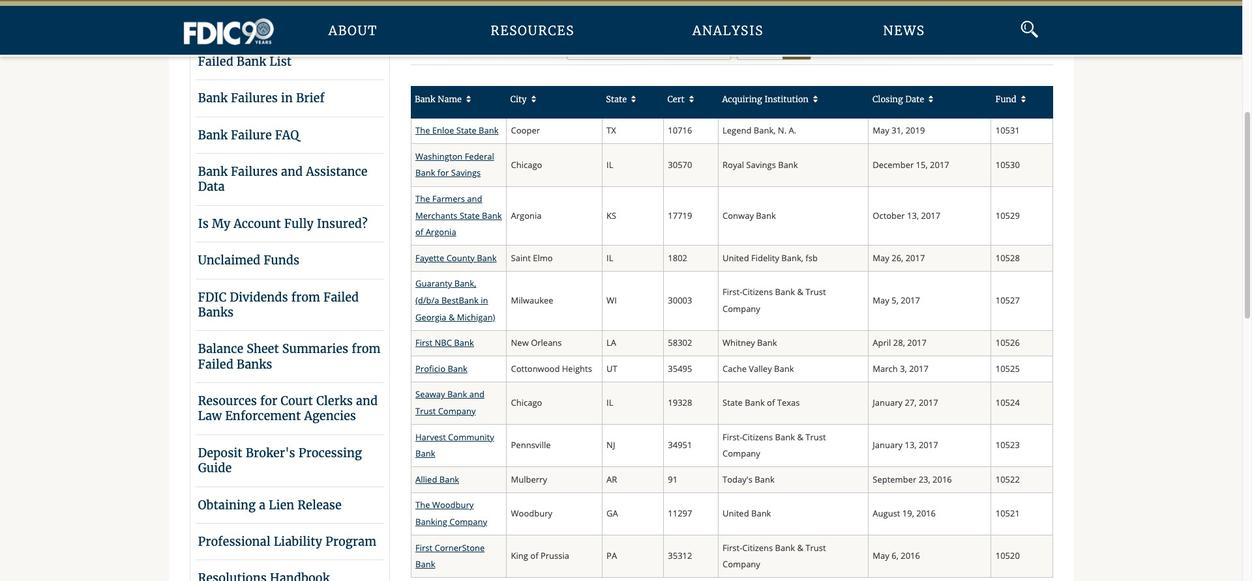 Task type: describe. For each thing, give the bounding box(es) containing it.
pennsville
[[511, 440, 551, 452]]

ut
[[607, 363, 618, 375]]

clerks
[[316, 394, 353, 409]]

the for the woodbury banking company
[[416, 500, 430, 512]]

2
[[892, 40, 899, 53]]

closing
[[873, 94, 903, 104]]

brief
[[296, 91, 325, 106]]

new orleans
[[511, 337, 562, 349]]

resources for resources for court clerks and law enforcement agencies
[[198, 394, 257, 409]]

assistance
[[306, 164, 368, 179]]

30003
[[668, 295, 692, 307]]

the woodbury banking company
[[416, 500, 487, 528]]

& for 30003
[[797, 287, 804, 298]]

deposit broker's processing guide link
[[195, 436, 384, 487]]

bank inside the washington federal bank for savings
[[416, 167, 435, 179]]

row containing washington federal bank for savings
[[411, 144, 1053, 187]]

first nbc bank link
[[416, 337, 474, 349]]

2017 for may 5, 2017
[[901, 295, 920, 307]]

date
[[906, 94, 924, 104]]

row containing bank name
[[411, 86, 1053, 113]]

banking
[[416, 517, 447, 528]]

chicago for washington federal bank for savings
[[511, 159, 542, 171]]

failure
[[231, 128, 272, 143]]

10521
[[996, 508, 1020, 520]]

may for may 5, 2017
[[873, 295, 890, 307]]

showing 13 to 24 of 568 entries status
[[424, 41, 561, 53]]

seaway bank and trust company link
[[416, 389, 485, 417]]

entries
[[526, 41, 555, 53]]

48
[[969, 40, 982, 53]]

legend
[[723, 125, 752, 137]]

the enloe state bank
[[416, 125, 499, 137]]

31,
[[892, 125, 904, 137]]

analysis button
[[677, 11, 779, 60]]

washington
[[416, 151, 463, 162]]

row containing the woodbury banking company
[[411, 494, 1053, 536]]

bank inside the seaway bank and trust company
[[447, 389, 467, 401]]

bank, for guaranty bank, (d/b/a bestbank in georgia & michigan)
[[454, 278, 476, 290]]

deposit broker's processing guide
[[198, 446, 362, 476]]

summaries
[[282, 342, 349, 357]]

april 28, 2017
[[873, 337, 927, 349]]

ga
[[607, 508, 618, 520]]

processing
[[299, 446, 362, 461]]

banks inside balance sheet summaries from failed banks
[[237, 357, 272, 372]]

4 link
[[923, 40, 934, 53]]

state inside the farmers and merchants state bank of argonia
[[460, 210, 480, 222]]

row containing fayette county bank
[[411, 246, 1053, 272]]

35312
[[668, 551, 692, 563]]

may for may 6, 2016
[[873, 551, 890, 563]]

row containing seaway bank and trust company
[[411, 383, 1053, 425]]

court
[[281, 394, 313, 409]]

headers
[[538, 8, 584, 21]]

1 horizontal spatial data
[[1022, 7, 1045, 22]]

december 15, 2017
[[873, 159, 950, 171]]

today's bank
[[723, 474, 775, 486]]

balance sheet summaries from failed banks
[[198, 342, 381, 372]]

of right king on the bottom left of page
[[531, 551, 539, 563]]

and for failures
[[281, 164, 303, 179]]

in inside guaranty bank, (d/b/a bestbank in georgia & michigan)
[[481, 295, 488, 307]]

trust inside the seaway bank and trust company
[[416, 406, 436, 417]]

news
[[883, 23, 926, 38]]

19328
[[668, 397, 692, 409]]

cache valley bank
[[723, 363, 794, 375]]

guaranty
[[416, 278, 452, 290]]

fayette
[[416, 252, 444, 264]]

2019
[[906, 125, 925, 137]]

argonia inside the farmers and merchants state bank of argonia
[[426, 227, 456, 238]]

& for 34951
[[797, 432, 804, 443]]

failures for in
[[231, 91, 278, 106]]

19,
[[903, 508, 914, 520]]

acquiring
[[722, 94, 762, 104]]

10529
[[996, 210, 1020, 222]]

il for 1802
[[607, 252, 614, 264]]

13
[[463, 41, 472, 53]]

agencies
[[304, 409, 356, 424]]

chicago for seaway bank and trust company
[[511, 397, 542, 409]]

2016 for august 19, 2016
[[917, 508, 936, 520]]

fully
[[284, 216, 314, 231]]

county
[[447, 252, 475, 264]]

first-citizens bank & trust company for 34951
[[723, 432, 826, 460]]

0 vertical spatial failed
[[198, 54, 233, 69]]

1 horizontal spatial woodbury
[[511, 508, 553, 520]]

seaway
[[416, 389, 445, 401]]

10531
[[996, 125, 1020, 137]]

for inside the washington federal bank for savings
[[438, 167, 449, 179]]

first-citizens bank & trust company for 30003
[[723, 287, 826, 315]]

the for the farmers and merchants state bank of argonia
[[416, 193, 430, 205]]

and for farmers
[[467, 193, 482, 205]]

first cornerstone bank link
[[416, 542, 485, 571]]

savings inside the washington federal bank for savings
[[451, 167, 481, 179]]

merchants
[[416, 210, 458, 222]]

failed inside fdic dividends from failed banks
[[324, 290, 359, 305]]

fayette county bank link
[[416, 252, 497, 264]]

january 27, 2017
[[873, 397, 938, 409]]

failures for home
[[231, 17, 278, 32]]

the woodbury banking company link
[[416, 500, 487, 528]]

insured?
[[317, 216, 368, 231]]

unclaimed
[[198, 253, 260, 268]]

new
[[511, 337, 529, 349]]

the for the enloe state bank
[[416, 125, 430, 137]]

failed inside balance sheet summaries from failed banks
[[198, 357, 233, 372]]

legend bank, n. a.
[[723, 125, 797, 137]]

bank inside the farmers and merchants state bank of argonia
[[482, 210, 502, 222]]

n.
[[778, 125, 787, 137]]

federal
[[465, 151, 494, 162]]

fdic dividends from failed banks link
[[195, 280, 384, 331]]

first for first
[[843, 40, 867, 53]]

royal savings bank
[[723, 159, 798, 171]]

seaway bank and trust company
[[416, 389, 485, 417]]

fdic
[[198, 290, 227, 305]]

il for 30570
[[607, 159, 614, 171]]

2017 for april 28, 2017
[[908, 337, 927, 349]]

nbc
[[435, 337, 452, 349]]

proficio
[[416, 363, 446, 375]]

balance sheet summaries from failed banks link
[[195, 332, 384, 383]]

bank failures in brief
[[198, 91, 325, 106]]

58302
[[668, 337, 692, 349]]

0 vertical spatial in
[[631, 8, 642, 21]]

2017 for december 15, 2017
[[930, 159, 950, 171]]

of inside the farmers and merchants state bank of argonia
[[416, 227, 424, 238]]

& for 35312
[[797, 542, 804, 554]]

row containing allied bank
[[411, 468, 1053, 494]]

ar
[[607, 474, 617, 486]]

about
[[329, 23, 378, 38]]

download data
[[967, 7, 1045, 22]]

row containing first nbc bank
[[411, 331, 1053, 357]]

row containing guaranty bank, (d/b/a bestbank in georgia & michigan)
[[411, 272, 1053, 331]]

bank inside harvest community bank
[[416, 448, 435, 460]]

cert
[[668, 94, 685, 104]]

january for january 27, 2017
[[873, 397, 903, 409]]

allied
[[416, 474, 437, 486]]

september
[[873, 474, 917, 486]]

obtaining a lien release link
[[195, 488, 384, 524]]

conway bank
[[723, 210, 776, 222]]

ks
[[607, 210, 617, 222]]

resources for resources
[[491, 23, 575, 38]]

heights
[[562, 363, 592, 375]]

trust for 30003
[[806, 287, 826, 298]]

2 horizontal spatial to
[[588, 8, 600, 21]]

cloud download alt image
[[954, 9, 967, 20]]



Task type: vqa. For each thing, say whether or not it's contained in the screenshot.


Task type: locate. For each thing, give the bounding box(es) containing it.
fdic dividends from failed banks
[[198, 290, 359, 320]]

woodbury inside the woodbury banking company
[[432, 500, 474, 512]]

2016 right 19,
[[917, 508, 936, 520]]

failures for and
[[231, 164, 278, 179]]

2017
[[930, 159, 950, 171], [921, 210, 941, 222], [906, 252, 925, 264], [901, 295, 920, 307], [908, 337, 927, 349], [909, 363, 929, 375], [919, 397, 938, 409], [919, 440, 938, 452]]

2 il from the top
[[607, 252, 614, 264]]

company up whitney
[[723, 303, 761, 315]]

professional
[[198, 535, 271, 550]]

13, for january
[[905, 440, 917, 452]]

row containing the farmers and merchants state bank of argonia
[[411, 187, 1053, 246]]

2 vertical spatial in
[[481, 295, 488, 307]]

broker's
[[246, 446, 295, 461]]

banks inside fdic dividends from failed banks
[[198, 305, 234, 320]]

4
[[925, 40, 932, 53]]

in up michigan)
[[481, 295, 488, 307]]

row
[[411, 86, 1053, 113], [411, 119, 1053, 144], [411, 144, 1053, 187], [411, 187, 1053, 246], [411, 246, 1053, 272], [411, 272, 1053, 331], [411, 331, 1053, 357], [411, 357, 1053, 383], [411, 383, 1053, 425], [411, 425, 1053, 468], [411, 468, 1053, 494], [411, 494, 1053, 536], [411, 536, 1053, 579]]

united down today's
[[723, 508, 749, 520]]

1 vertical spatial data
[[198, 180, 225, 195]]

0 vertical spatial 13,
[[907, 210, 919, 222]]

and right farmers
[[467, 193, 482, 205]]

sheet
[[247, 342, 279, 357]]

1 january from the top
[[873, 397, 903, 409]]

3 il from the top
[[607, 397, 614, 409]]

3 failures from the top
[[231, 164, 278, 179]]

10526
[[996, 337, 1020, 349]]

citizens for 30003
[[743, 287, 773, 298]]

the inside the woodbury banking company
[[416, 500, 430, 512]]

4 row from the top
[[411, 187, 1053, 246]]

fdic.gov home page image
[[182, 16, 276, 48]]

first-citizens bank & trust company up today's bank
[[723, 432, 826, 460]]

row containing first cornerstone bank
[[411, 536, 1053, 579]]

whitney bank
[[723, 337, 777, 349]]

first- down the united bank
[[723, 542, 743, 554]]

1 vertical spatial united
[[723, 508, 749, 520]]

washington federal bank for savings link
[[416, 151, 494, 179]]

0 horizontal spatial banks
[[198, 305, 234, 320]]

data
[[1022, 7, 1045, 22], [198, 180, 225, 195]]

mulberry
[[511, 474, 547, 486]]

failed bank list link
[[195, 44, 384, 80]]

row containing the enloe state bank
[[411, 119, 1053, 144]]

company for 30003
[[723, 303, 761, 315]]

0 horizontal spatial resources
[[198, 394, 257, 409]]

and down "bank failure faq" link
[[281, 164, 303, 179]]

2016 right 6,
[[901, 551, 920, 563]]

lien
[[269, 498, 294, 513]]

1 vertical spatial first
[[416, 337, 433, 349]]

2017 for march 3, 2017
[[909, 363, 929, 375]]

state down cache
[[723, 397, 743, 409]]

il down tx in the top of the page
[[607, 159, 614, 171]]

2 vertical spatial first-
[[723, 542, 743, 554]]

of right the 24 at top left
[[498, 41, 506, 53]]

citizens
[[743, 287, 773, 298], [743, 432, 773, 443], [743, 542, 773, 554]]

professional liability program link
[[195, 525, 384, 561]]

1 horizontal spatial resources
[[491, 23, 575, 38]]

1 horizontal spatial bank,
[[754, 125, 776, 137]]

to left sort
[[588, 8, 600, 21]]

17719
[[668, 210, 692, 222]]

2 vertical spatial il
[[607, 397, 614, 409]]

1 vertical spatial in
[[281, 91, 293, 106]]

0 vertical spatial citizens
[[743, 287, 773, 298]]

first cornerstone bank
[[416, 542, 485, 571]]

3 first- from the top
[[723, 542, 743, 554]]

from inside balance sheet summaries from failed banks
[[352, 342, 381, 357]]

in right sort
[[631, 8, 642, 21]]

failed down fdic.gov home page image
[[198, 54, 233, 69]]

citizens down state bank of texas
[[743, 432, 773, 443]]

0 vertical spatial first
[[843, 40, 867, 53]]

2 horizontal spatial in
[[631, 8, 642, 21]]

3 citizens from the top
[[743, 542, 773, 554]]

for down washington
[[438, 167, 449, 179]]

2 horizontal spatial bank,
[[782, 252, 804, 264]]

proficio bank link
[[416, 363, 468, 375]]

5 row from the top
[[411, 246, 1053, 272]]

0 horizontal spatial savings
[[451, 167, 481, 179]]

0 vertical spatial united
[[723, 252, 749, 264]]

resources up entries
[[491, 23, 575, 38]]

1 row from the top
[[411, 86, 1053, 113]]

2017 for january 27, 2017
[[919, 397, 938, 409]]

0 vertical spatial for
[[438, 167, 449, 179]]

13 row from the top
[[411, 536, 1053, 579]]

united for united fidelity bank, fsb
[[723, 252, 749, 264]]

1 horizontal spatial from
[[352, 342, 381, 357]]

first inside the "first cornerstone bank"
[[416, 542, 433, 554]]

2 chicago from the top
[[511, 397, 542, 409]]

cornerstone
[[435, 542, 485, 554]]

company for 34951
[[723, 448, 761, 460]]

company up community
[[438, 406, 476, 417]]

savings down federal
[[451, 167, 481, 179]]

1 vertical spatial the
[[416, 193, 430, 205]]

first nbc bank
[[416, 337, 474, 349]]

faq
[[275, 128, 299, 143]]

balance
[[198, 342, 243, 357]]

2 vertical spatial 2016
[[901, 551, 920, 563]]

bank, left fsb
[[782, 252, 804, 264]]

row down 'conway'
[[411, 246, 1053, 272]]

company up cornerstone
[[450, 517, 487, 528]]

row containing proficio bank
[[411, 357, 1053, 383]]

download data link
[[954, 7, 1045, 22]]

2 vertical spatial the
[[416, 500, 430, 512]]

0 horizontal spatial in
[[281, 91, 293, 106]]

guaranty bank, (d/b/a bestbank in georgia & michigan) link
[[416, 278, 495, 323]]

0 horizontal spatial data
[[198, 180, 225, 195]]

failures down the "failure" at top
[[231, 164, 278, 179]]

1 vertical spatial chicago
[[511, 397, 542, 409]]

2 united from the top
[[723, 508, 749, 520]]

state up tx in the top of the page
[[606, 94, 627, 104]]

from
[[291, 290, 320, 305], [352, 342, 381, 357]]

2017 right 28,
[[908, 337, 927, 349]]

first- down united fidelity bank, fsb
[[723, 287, 743, 298]]

company inside the woodbury banking company
[[450, 517, 487, 528]]

34951
[[668, 440, 692, 452]]

guaranty bank, (d/b/a bestbank in georgia & michigan)
[[416, 278, 495, 323]]

may 6, 2016
[[873, 551, 920, 563]]

1 horizontal spatial argonia
[[511, 210, 542, 222]]

and right clerks
[[356, 394, 378, 409]]

2017 right 15, on the right of page
[[930, 159, 950, 171]]

0 vertical spatial first-citizens bank & trust company
[[723, 287, 826, 315]]

& inside guaranty bank, (d/b/a bestbank in georgia & michigan)
[[449, 312, 455, 323]]

1 united from the top
[[723, 252, 749, 264]]

news button
[[865, 11, 944, 60]]

data inside bank failures and assistance data
[[198, 180, 225, 195]]

3 the from the top
[[416, 500, 430, 512]]

data up the last link
[[1022, 7, 1045, 22]]

failures up the "failure" at top
[[231, 91, 278, 106]]

0 horizontal spatial to
[[474, 41, 482, 53]]

woodbury down 'mulberry'
[[511, 508, 553, 520]]

bank, up bestbank
[[454, 278, 476, 290]]

2016 right 23,
[[933, 474, 952, 486]]

1 vertical spatial citizens
[[743, 432, 773, 443]]

citizens for 35312
[[743, 542, 773, 554]]

2016 for may 6, 2016
[[901, 551, 920, 563]]

row containing harvest community bank
[[411, 425, 1053, 468]]

citizens for 34951
[[743, 432, 773, 443]]

first- for 30003
[[723, 287, 743, 298]]

2 first- from the top
[[723, 432, 743, 443]]

13, up september 23, 2016
[[905, 440, 917, 452]]

0 horizontal spatial bank,
[[454, 278, 476, 290]]

to right 13
[[474, 41, 482, 53]]

elmo
[[533, 252, 553, 264]]

3 first-citizens bank & trust company from the top
[[723, 542, 826, 571]]

obtaining a lien release
[[198, 498, 342, 513]]

data up is
[[198, 180, 225, 195]]

2017 right 26,
[[906, 252, 925, 264]]

1 first- from the top
[[723, 287, 743, 298]]

7 row from the top
[[411, 331, 1053, 357]]

nj
[[607, 440, 615, 452]]

1 vertical spatial january
[[873, 440, 903, 452]]

obtaining
[[198, 498, 256, 513]]

first for first cornerstone bank
[[416, 542, 433, 554]]

argonia up saint
[[511, 210, 542, 222]]

1 vertical spatial first-
[[723, 432, 743, 443]]

state
[[606, 94, 627, 104], [457, 125, 477, 137], [460, 210, 480, 222], [723, 397, 743, 409]]

1 vertical spatial from
[[352, 342, 381, 357]]

2 vertical spatial citizens
[[743, 542, 773, 554]]

1 vertical spatial banks
[[237, 357, 272, 372]]

and up community
[[470, 389, 485, 401]]

january for january 13, 2017
[[873, 440, 903, 452]]

of left texas
[[767, 397, 775, 409]]

grid containing the enloe state bank
[[411, 86, 1053, 579]]

failed up "summaries" in the bottom of the page
[[324, 290, 359, 305]]

showing
[[424, 41, 461, 53]]

from right "summaries" in the bottom of the page
[[352, 342, 381, 357]]

showing 13 to 24 of 568 entries
[[424, 41, 555, 53]]

2017 for january 13, 2017
[[919, 440, 938, 452]]

first- up today's
[[723, 432, 743, 443]]

resources inside dropdown button
[[491, 23, 575, 38]]

first link
[[820, 40, 870, 53]]

row up whitney
[[411, 272, 1053, 331]]

bank inside bank failures and assistance data
[[198, 164, 228, 179]]

proficio bank
[[416, 363, 468, 375]]

unclaimed funds
[[198, 253, 300, 268]]

the inside the farmers and merchants state bank of argonia
[[416, 193, 430, 205]]

may left 6,
[[873, 551, 890, 563]]

bank, for legend bank, n. a.
[[754, 125, 776, 137]]

0 vertical spatial first-
[[723, 287, 743, 298]]

0 vertical spatial argonia
[[511, 210, 542, 222]]

united left fidelity
[[723, 252, 749, 264]]

1 horizontal spatial savings
[[747, 159, 776, 171]]

12 row from the top
[[411, 494, 1053, 536]]

0 vertical spatial data
[[1022, 7, 1045, 22]]

1 horizontal spatial in
[[481, 295, 488, 307]]

company down the united bank
[[723, 559, 761, 571]]

analysis
[[693, 23, 764, 38]]

or
[[709, 8, 721, 21]]

4 may from the top
[[873, 551, 890, 563]]

of down merchants
[[416, 227, 424, 238]]

royal
[[723, 159, 744, 171]]

0 vertical spatial il
[[607, 159, 614, 171]]

the enloe state bank link
[[416, 125, 499, 137]]

and inside bank failures and assistance data
[[281, 164, 303, 179]]

13, right october
[[907, 210, 919, 222]]

6,
[[892, 551, 899, 563]]

1 first-citizens bank & trust company from the top
[[723, 287, 826, 315]]

and inside the seaway bank and trust company
[[470, 389, 485, 401]]

grid
[[411, 86, 1053, 579]]

row up legend
[[411, 86, 1053, 113]]

the up merchants
[[416, 193, 430, 205]]

the left the enloe
[[416, 125, 430, 137]]

cottonwood
[[511, 363, 560, 375]]

bank inside the "first cornerstone bank"
[[416, 559, 435, 571]]

may for may 26, 2017
[[873, 252, 890, 264]]

0 horizontal spatial argonia
[[426, 227, 456, 238]]

may left 5,
[[873, 295, 890, 307]]

2 vertical spatial first-citizens bank & trust company
[[723, 542, 826, 571]]

argonia
[[511, 210, 542, 222], [426, 227, 456, 238]]

may
[[873, 125, 890, 137], [873, 252, 890, 264], [873, 295, 890, 307], [873, 551, 890, 563]]

december
[[873, 159, 914, 171]]

1 may from the top
[[873, 125, 890, 137]]

2 failures from the top
[[231, 91, 278, 106]]

united for united bank
[[723, 508, 749, 520]]

argonia down merchants
[[426, 227, 456, 238]]

state down farmers
[[460, 210, 480, 222]]

washington federal bank for savings
[[416, 151, 494, 179]]

may left 26,
[[873, 252, 890, 264]]

january up september
[[873, 440, 903, 452]]

last link
[[990, 40, 1038, 53]]

2 vertical spatial bank,
[[454, 278, 476, 290]]

first down banking
[[416, 542, 433, 554]]

3,
[[900, 363, 907, 375]]

2 january from the top
[[873, 440, 903, 452]]

first-citizens bank & trust company for 35312
[[723, 542, 826, 571]]

0 horizontal spatial for
[[260, 394, 277, 409]]

citizens down the united bank
[[743, 542, 773, 554]]

2017 right october
[[921, 210, 941, 222]]

chicago down cooper
[[511, 159, 542, 171]]

9 row from the top
[[411, 383, 1053, 425]]

0 vertical spatial failures
[[231, 17, 278, 32]]

3 row from the top
[[411, 144, 1053, 187]]

from down unclaimed funds link
[[291, 290, 320, 305]]

1 vertical spatial bank,
[[782, 252, 804, 264]]

resources inside resources for court clerks and law enforcement agencies
[[198, 394, 257, 409]]

for up the enforcement
[[260, 394, 277, 409]]

may 5, 2017
[[873, 295, 920, 307]]

row up the united bank
[[411, 468, 1053, 494]]

trust for 34951
[[806, 432, 826, 443]]

city
[[511, 94, 527, 104]]

1 vertical spatial 13,
[[905, 440, 917, 452]]

5
[[942, 40, 948, 53]]

8 row from the top
[[411, 357, 1053, 383]]

2 vertical spatial failed
[[198, 357, 233, 372]]

13, for october
[[907, 210, 919, 222]]

first- for 35312
[[723, 542, 743, 554]]

fidelity
[[751, 252, 780, 264]]

2 may from the top
[[873, 252, 890, 264]]

to inside status
[[474, 41, 482, 53]]

row down today's
[[411, 494, 1053, 536]]

1 vertical spatial failed
[[324, 290, 359, 305]]

2017 up 23,
[[919, 440, 938, 452]]

1 vertical spatial argonia
[[426, 227, 456, 238]]

first- for 34951
[[723, 432, 743, 443]]

il down ks
[[607, 252, 614, 264]]

of inside status
[[498, 41, 506, 53]]

2017 right 27,
[[919, 397, 938, 409]]

woodbury up banking
[[432, 500, 474, 512]]

bank failure faq link
[[195, 117, 384, 153]]

community
[[448, 432, 494, 443]]

il down 'ut'
[[607, 397, 614, 409]]

0 horizontal spatial woodbury
[[432, 500, 474, 512]]

0 vertical spatial bank,
[[754, 125, 776, 137]]

1 failures from the top
[[231, 17, 278, 32]]

10524
[[996, 397, 1020, 409]]

row down legend
[[411, 144, 1053, 187]]

0 vertical spatial banks
[[198, 305, 234, 320]]

in left brief
[[281, 91, 293, 106]]

and for bank
[[470, 389, 485, 401]]

0 vertical spatial the
[[416, 125, 430, 137]]

1 horizontal spatial to
[[523, 8, 535, 21]]

3 may from the top
[[873, 295, 890, 307]]

first-citizens bank & trust company down united fidelity bank, fsb
[[723, 287, 826, 315]]

failures up failed bank list
[[231, 17, 278, 32]]

from inside fdic dividends from failed banks
[[291, 290, 320, 305]]

to right next
[[523, 8, 535, 21]]

law
[[198, 409, 222, 424]]

2017 right '3,'
[[909, 363, 929, 375]]

cottonwood heights
[[511, 363, 592, 375]]

company for 35312
[[723, 559, 761, 571]]

0 vertical spatial from
[[291, 290, 320, 305]]

may left 31,
[[873, 125, 890, 137]]

2017 for may 26, 2017
[[906, 252, 925, 264]]

2017 for october 13, 2017
[[921, 210, 941, 222]]

march
[[873, 363, 898, 375]]

first left 1 link
[[843, 40, 867, 53]]

unclaimed funds link
[[195, 243, 384, 279]]

company up today's
[[723, 448, 761, 460]]

24
[[485, 41, 496, 53]]

2 first-citizens bank & trust company from the top
[[723, 432, 826, 460]]

10 row from the top
[[411, 425, 1053, 468]]

row down whitney
[[411, 357, 1053, 383]]

row down the united bank
[[411, 536, 1053, 579]]

1 vertical spatial first-citizens bank & trust company
[[723, 432, 826, 460]]

2 row from the top
[[411, 119, 1053, 144]]

citizens down fidelity
[[743, 287, 773, 298]]

state bank of texas
[[723, 397, 800, 409]]

bank failures in brief link
[[195, 80, 384, 116]]

first left nbc
[[416, 337, 433, 349]]

1 horizontal spatial for
[[438, 167, 449, 179]]

failures inside bank failures and assistance data
[[231, 164, 278, 179]]

first-citizens bank & trust company down the united bank
[[723, 542, 826, 571]]

bank, left n.
[[754, 125, 776, 137]]

1 horizontal spatial banks
[[237, 357, 272, 372]]

0 vertical spatial january
[[873, 397, 903, 409]]

failed bank list
[[198, 54, 292, 69]]

and inside the farmers and merchants state bank of argonia
[[467, 193, 482, 205]]

1 vertical spatial 2016
[[917, 508, 936, 520]]

resources up law
[[198, 394, 257, 409]]

2016 for september 23, 2016
[[933, 474, 952, 486]]

2 vertical spatial failures
[[231, 164, 278, 179]]

fsb
[[806, 252, 818, 264]]

0 vertical spatial 2016
[[933, 474, 952, 486]]

united bank
[[723, 508, 771, 520]]

bank failures home
[[198, 17, 316, 32]]

january left 27,
[[873, 397, 903, 409]]

6 row from the top
[[411, 272, 1053, 331]]

october
[[873, 210, 905, 222]]

1 vertical spatial for
[[260, 394, 277, 409]]

may for may 31, 2019
[[873, 125, 890, 137]]

chicago down cottonwood
[[511, 397, 542, 409]]

1 vertical spatial il
[[607, 252, 614, 264]]

2 vertical spatial first
[[416, 542, 433, 554]]

company inside the seaway bank and trust company
[[438, 406, 476, 417]]

failed down "balance"
[[198, 357, 233, 372]]

for inside resources for court clerks and law enforcement agencies
[[260, 394, 277, 409]]

october 13, 2017
[[873, 210, 941, 222]]

row down royal
[[411, 187, 1053, 246]]

home
[[281, 17, 316, 32]]

row up cache
[[411, 331, 1053, 357]]

august 19, 2016
[[873, 508, 936, 520]]

banks down fdic
[[198, 305, 234, 320]]

michigan)
[[457, 312, 495, 323]]

saint
[[511, 252, 531, 264]]

banks down sheet
[[237, 357, 272, 372]]

0 vertical spatial chicago
[[511, 159, 542, 171]]

row up royal
[[411, 119, 1053, 144]]

bank failures home link
[[195, 7, 384, 43]]

2017 right 5,
[[901, 295, 920, 307]]

1 il from the top
[[607, 159, 614, 171]]

and inside resources for court clerks and law enforcement agencies
[[356, 394, 378, 409]]

2 citizens from the top
[[743, 432, 773, 443]]

first for first nbc bank
[[416, 337, 433, 349]]

2 the from the top
[[416, 193, 430, 205]]

the farmers and merchants state bank of argonia link
[[416, 193, 502, 238]]

row down cache
[[411, 383, 1053, 425]]

0 vertical spatial resources
[[491, 23, 575, 38]]

1 citizens from the top
[[743, 287, 773, 298]]

bank, inside guaranty bank, (d/b/a bestbank in georgia & michigan)
[[454, 278, 476, 290]]

today's
[[723, 474, 753, 486]]

1 chicago from the top
[[511, 159, 542, 171]]

1 the from the top
[[416, 125, 430, 137]]

row up today's
[[411, 425, 1053, 468]]

Search this Listing search field
[[567, 34, 731, 60]]

1 vertical spatial resources
[[198, 394, 257, 409]]

1 vertical spatial failures
[[231, 91, 278, 106]]

11 row from the top
[[411, 468, 1053, 494]]

0 horizontal spatial from
[[291, 290, 320, 305]]

trust for 35312
[[806, 542, 826, 554]]

il for 19328
[[607, 397, 614, 409]]

state right the enloe
[[457, 125, 477, 137]]



